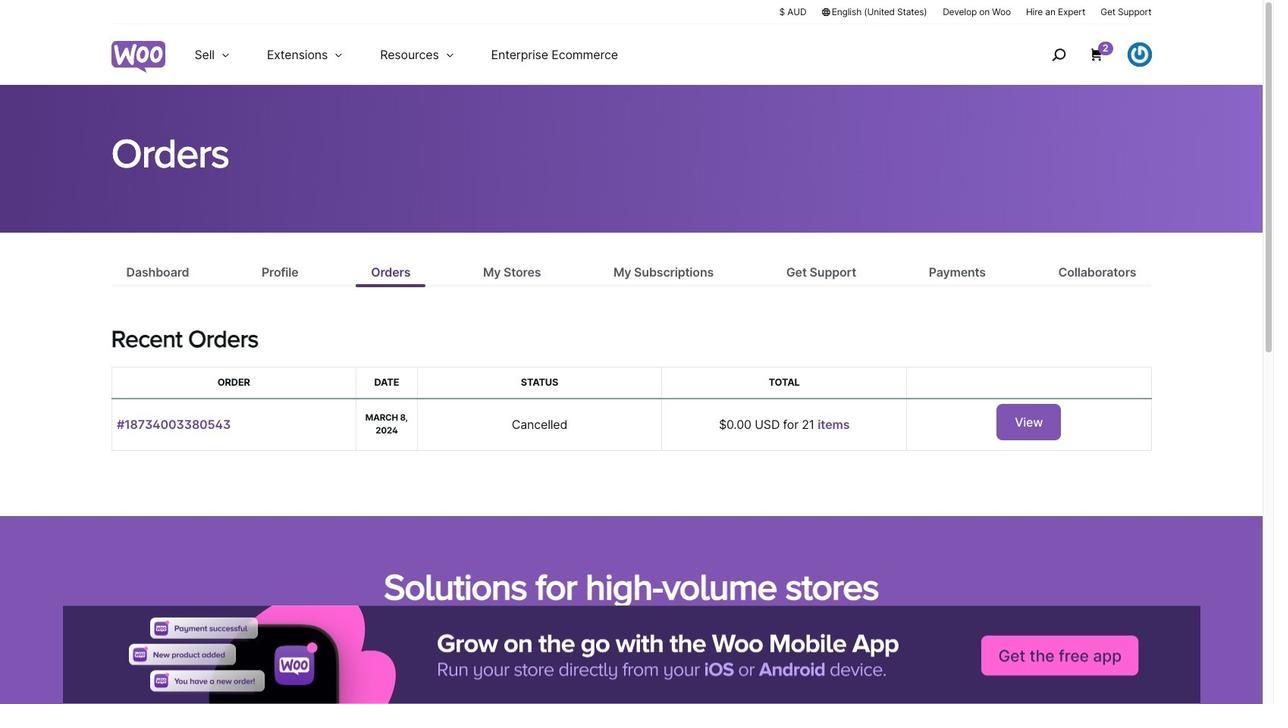 Task type: describe. For each thing, give the bounding box(es) containing it.
service navigation menu element
[[1019, 30, 1152, 79]]



Task type: locate. For each thing, give the bounding box(es) containing it.
open account menu image
[[1127, 42, 1152, 67]]

search image
[[1046, 42, 1071, 67]]



